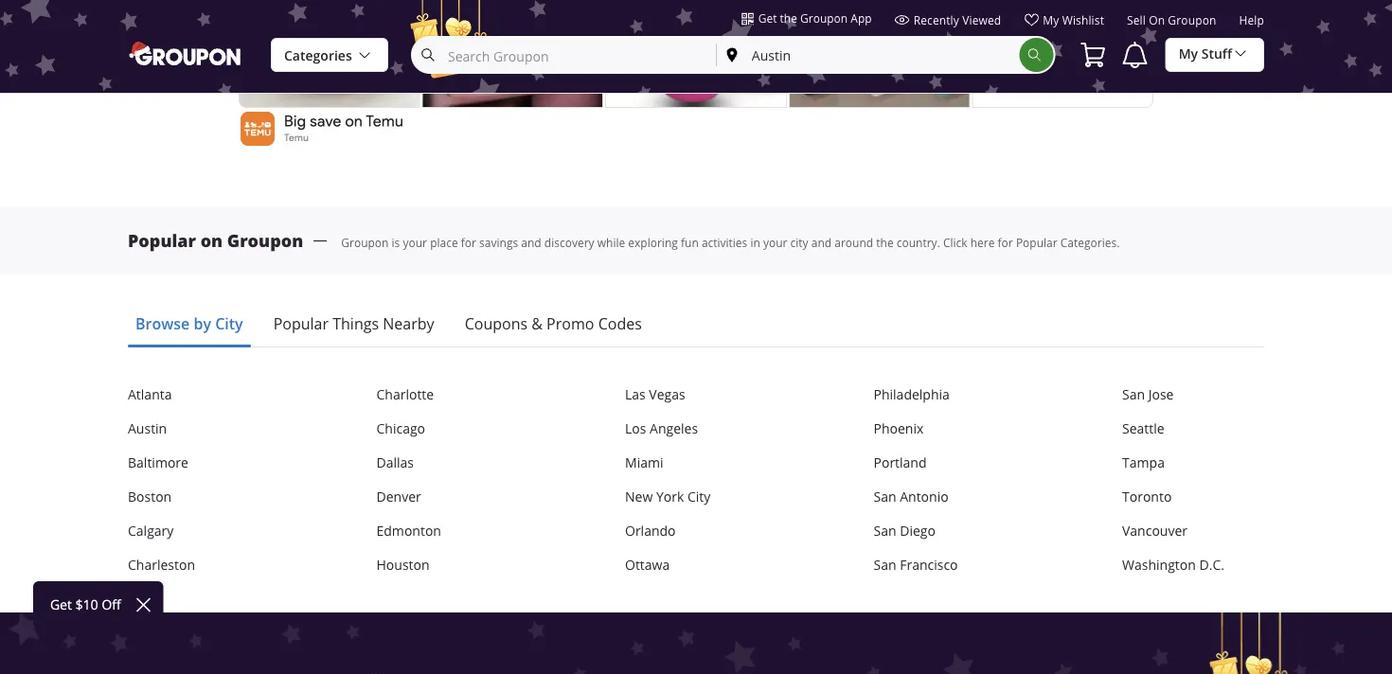 Task type: vqa. For each thing, say whether or not it's contained in the screenshot.


Task type: describe. For each thing, give the bounding box(es) containing it.
1 and from the left
[[521, 235, 542, 250]]

popular on groupon heading
[[128, 229, 303, 252]]

portland
[[874, 454, 927, 472]]

san diego link
[[874, 522, 1016, 541]]

app
[[851, 10, 872, 26]]

san for san jose
[[1123, 386, 1145, 404]]

fun
[[681, 235, 699, 250]]

san jose
[[1123, 386, 1174, 404]]

activities
[[702, 235, 748, 250]]

orlando link
[[625, 522, 767, 541]]

ottawa
[[625, 557, 670, 574]]

jose
[[1149, 386, 1174, 404]]

by
[[194, 314, 211, 335]]

Search Groupon search field
[[413, 38, 716, 72]]

diego
[[900, 523, 936, 540]]

categories.
[[1061, 235, 1120, 250]]

miami
[[625, 454, 664, 472]]

savings
[[479, 235, 518, 250]]

baltimore
[[128, 454, 188, 472]]

dallas link
[[377, 454, 519, 473]]

san antonio link
[[874, 488, 1016, 507]]

washington d.c.
[[1123, 557, 1225, 574]]

my stuff
[[1179, 45, 1232, 63]]

edmonton
[[377, 523, 441, 540]]

charleston link
[[128, 556, 270, 575]]

washington d.c. link
[[1123, 556, 1265, 575]]

san francisco link
[[874, 556, 1016, 575]]

chicago link
[[377, 420, 519, 439]]

popular on groupon
[[128, 229, 303, 252]]

tampa
[[1123, 454, 1165, 472]]

in
[[751, 235, 761, 250]]

francisco
[[900, 557, 958, 574]]

click
[[943, 235, 968, 250]]

groupon is your place for savings and discovery while exploring fun activities in your city and around the country. click here for popular categories.
[[341, 235, 1120, 250]]

las vegas
[[625, 386, 686, 404]]

my for my wishlist
[[1043, 12, 1059, 27]]

the inside button
[[780, 10, 797, 26]]

notifications inbox image
[[1120, 40, 1151, 70]]

atlanta
[[128, 386, 172, 404]]

los
[[625, 420, 646, 438]]

seattle
[[1123, 420, 1165, 438]]

sell on groupon link
[[1127, 13, 1217, 35]]

place
[[430, 235, 458, 250]]

popular for popular on groupon
[[128, 229, 196, 252]]

my stuff button
[[1166, 37, 1265, 72]]

new york city link
[[625, 488, 767, 507]]

vancouver link
[[1123, 522, 1265, 541]]

tampa link
[[1123, 454, 1265, 473]]

groupon for sell on groupon
[[1168, 13, 1217, 28]]

san for san francisco
[[874, 557, 897, 574]]

las
[[625, 386, 646, 404]]

d.c.
[[1200, 557, 1225, 574]]

2 and from the left
[[812, 235, 832, 250]]

search element
[[1020, 38, 1054, 72]]

san for san diego
[[874, 523, 897, 540]]

houston link
[[377, 556, 519, 575]]

coupons & promo codes
[[465, 314, 642, 334]]

groupon for popular on groupon
[[227, 229, 303, 252]]

&
[[532, 314, 543, 334]]

san antonio
[[874, 489, 949, 506]]

calgary
[[128, 523, 174, 540]]

popular things nearby
[[273, 314, 434, 334]]

categories
[[284, 47, 352, 64]]

categories button
[[271, 38, 388, 73]]

sell
[[1127, 13, 1146, 28]]

advertisement region
[[237, 0, 1156, 150]]

city for browse by city
[[215, 314, 243, 335]]

discovery
[[545, 235, 595, 250]]

while
[[597, 235, 625, 250]]

seattle link
[[1123, 420, 1265, 439]]

philadelphia
[[874, 386, 950, 404]]

on for popular
[[200, 229, 223, 252]]

city
[[791, 235, 809, 250]]

las vegas link
[[625, 386, 767, 405]]

1 vertical spatial the
[[877, 235, 894, 250]]



Task type: locate. For each thing, give the bounding box(es) containing it.
san inside san diego link
[[874, 523, 897, 540]]

my left stuff
[[1179, 45, 1198, 63]]

around
[[835, 235, 874, 250]]

1 vertical spatial on
[[200, 229, 223, 252]]

my inside button
[[1179, 45, 1198, 63]]

charlotte
[[377, 386, 434, 404]]

dallas
[[377, 454, 414, 472]]

charleston
[[128, 557, 195, 574]]

get the groupon app button
[[741, 9, 872, 27]]

boston
[[128, 489, 172, 506]]

coupons
[[465, 314, 528, 334]]

popular left 'categories.'
[[1016, 235, 1058, 250]]

your right in
[[763, 235, 788, 250]]

recently viewed link
[[895, 12, 1002, 35]]

philadelphia link
[[874, 386, 1016, 405]]

popular left things
[[273, 314, 329, 334]]

exploring
[[628, 235, 678, 250]]

miami link
[[625, 454, 767, 473]]

san inside san antonio link
[[874, 489, 897, 506]]

for right place
[[461, 235, 476, 250]]

browse by city
[[135, 314, 243, 335]]

on right sell
[[1149, 13, 1165, 28]]

denver
[[377, 489, 421, 506]]

1 vertical spatial city
[[688, 489, 711, 506]]

san inside san francisco link
[[874, 557, 897, 574]]

2 for from the left
[[998, 235, 1013, 250]]

search image
[[1028, 47, 1043, 63]]

austin link
[[128, 420, 270, 439]]

atlanta link
[[128, 386, 270, 405]]

charlotte link
[[377, 386, 519, 405]]

portland link
[[874, 454, 1016, 473]]

city right york
[[688, 489, 711, 506]]

toronto
[[1123, 489, 1172, 506]]

new york city
[[625, 489, 711, 506]]

0 horizontal spatial my
[[1043, 12, 1059, 27]]

1 for from the left
[[461, 235, 476, 250]]

city right by at the top
[[215, 314, 243, 335]]

your right is on the left of page
[[403, 235, 427, 250]]

country.
[[897, 235, 940, 250]]

and right savings
[[521, 235, 542, 250]]

city for new york city
[[688, 489, 711, 506]]

0 horizontal spatial on
[[200, 229, 223, 252]]

san left diego
[[874, 523, 897, 540]]

austin
[[128, 420, 167, 438]]

los angeles
[[625, 420, 698, 438]]

phoenix
[[874, 420, 924, 438]]

the right around
[[877, 235, 894, 250]]

edmonton link
[[377, 522, 519, 541]]

1 horizontal spatial the
[[877, 235, 894, 250]]

0 horizontal spatial for
[[461, 235, 476, 250]]

Search Groupon search field
[[411, 36, 1056, 74]]

baltimore link
[[128, 454, 270, 473]]

groupon for get the groupon app
[[800, 10, 848, 26]]

is
[[392, 235, 400, 250]]

1 horizontal spatial and
[[812, 235, 832, 250]]

browse
[[135, 314, 190, 335]]

0 vertical spatial my
[[1043, 12, 1059, 27]]

calgary link
[[128, 522, 270, 541]]

vegas
[[649, 386, 686, 404]]

new
[[625, 489, 653, 506]]

los angeles link
[[625, 420, 767, 439]]

1 your from the left
[[403, 235, 427, 250]]

get the groupon app
[[759, 10, 872, 26]]

1 horizontal spatial for
[[998, 235, 1013, 250]]

city inside "link"
[[688, 489, 711, 506]]

things
[[333, 314, 379, 334]]

stuff
[[1202, 45, 1232, 63]]

0 vertical spatial on
[[1149, 13, 1165, 28]]

here
[[971, 235, 995, 250]]

houston
[[377, 557, 430, 574]]

san inside san jose link
[[1123, 386, 1145, 404]]

0 horizontal spatial your
[[403, 235, 427, 250]]

wishlist
[[1063, 12, 1105, 27]]

san down san diego
[[874, 557, 897, 574]]

for
[[461, 235, 476, 250], [998, 235, 1013, 250]]

popular up "browse"
[[128, 229, 196, 252]]

recently viewed
[[914, 12, 1002, 27]]

promo
[[547, 314, 594, 334]]

the right get
[[780, 10, 797, 26]]

san francisco
[[874, 557, 958, 574]]

0 horizontal spatial the
[[780, 10, 797, 26]]

orlando
[[625, 523, 676, 540]]

1 horizontal spatial your
[[763, 235, 788, 250]]

san down "portland"
[[874, 489, 897, 506]]

my
[[1043, 12, 1059, 27], [1179, 45, 1198, 63]]

san for san antonio
[[874, 489, 897, 506]]

my for my stuff
[[1179, 45, 1198, 63]]

1 vertical spatial my
[[1179, 45, 1198, 63]]

0 horizontal spatial popular
[[128, 229, 196, 252]]

phoenix link
[[874, 420, 1016, 439]]

and right "city"
[[812, 235, 832, 250]]

0 horizontal spatial and
[[521, 235, 542, 250]]

1 horizontal spatial city
[[688, 489, 711, 506]]

2 your from the left
[[763, 235, 788, 250]]

0 horizontal spatial city
[[215, 314, 243, 335]]

the
[[780, 10, 797, 26], [877, 235, 894, 250]]

san left jose on the right bottom of the page
[[1123, 386, 1145, 404]]

groupon inside button
[[800, 10, 848, 26]]

help link
[[1240, 13, 1265, 35]]

on
[[1149, 13, 1165, 28], [200, 229, 223, 252]]

get
[[759, 10, 777, 26]]

san jose link
[[1123, 386, 1265, 405]]

boston link
[[128, 488, 270, 507]]

and
[[521, 235, 542, 250], [812, 235, 832, 250]]

my wishlist link
[[1024, 12, 1105, 35]]

0 vertical spatial city
[[215, 314, 243, 335]]

nearby
[[383, 314, 434, 334]]

on up by at the top
[[200, 229, 223, 252]]

york
[[656, 489, 684, 506]]

0 vertical spatial the
[[780, 10, 797, 26]]

on for sell
[[1149, 13, 1165, 28]]

1 horizontal spatial on
[[1149, 13, 1165, 28]]

my left wishlist at top
[[1043, 12, 1059, 27]]

1 horizontal spatial my
[[1179, 45, 1198, 63]]

popular for popular things nearby
[[273, 314, 329, 334]]

chicago
[[377, 420, 425, 438]]

1 horizontal spatial popular
[[273, 314, 329, 334]]

vancouver
[[1123, 523, 1188, 540]]

for right here
[[998, 235, 1013, 250]]

sell on groupon
[[1127, 13, 1217, 28]]

groupon image
[[128, 40, 244, 67]]

2 horizontal spatial popular
[[1016, 235, 1058, 250]]

angeles
[[650, 420, 698, 438]]

groupon
[[800, 10, 848, 26], [1168, 13, 1217, 28], [227, 229, 303, 252], [341, 235, 389, 250]]

ottawa link
[[625, 556, 767, 575]]

washington
[[1123, 557, 1196, 574]]

toronto link
[[1123, 488, 1265, 507]]

Austin search field
[[717, 38, 1020, 72]]

codes
[[598, 314, 642, 334]]



